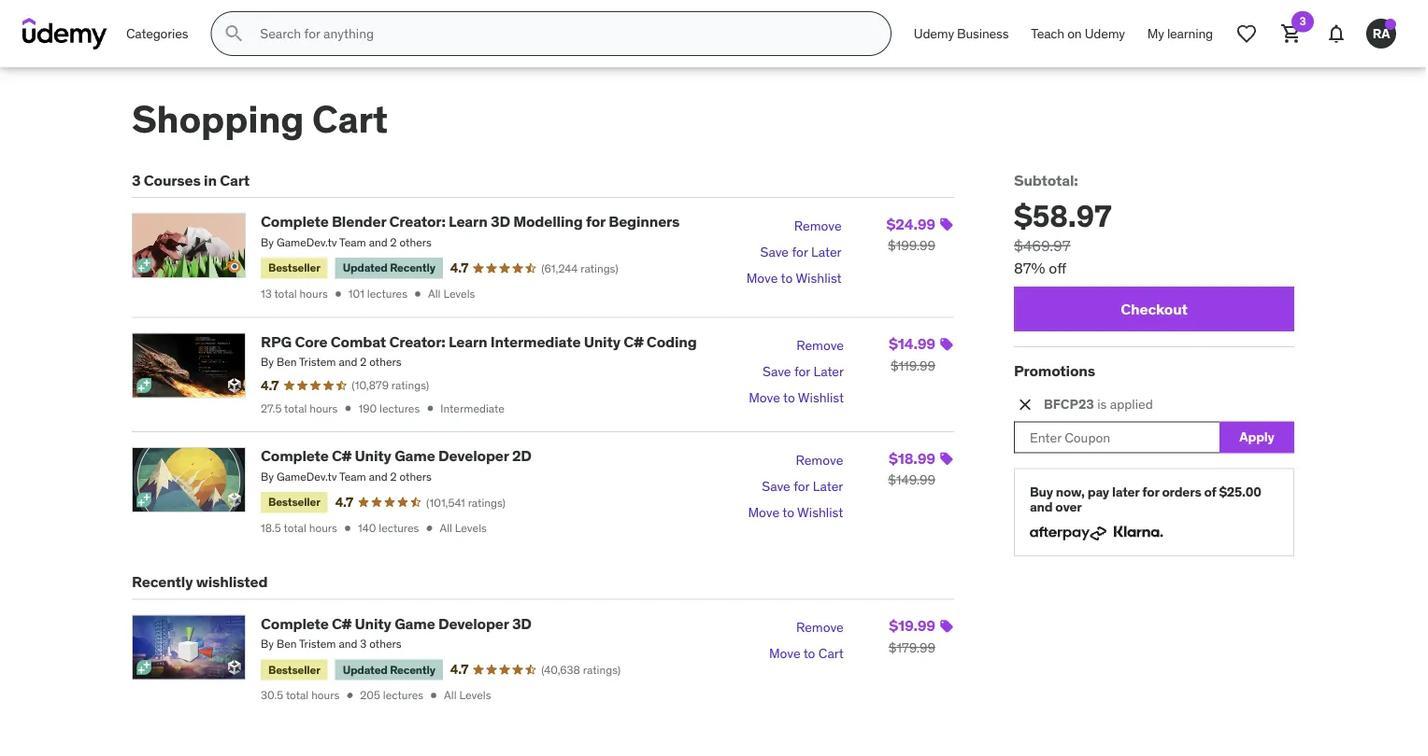 Task type: vqa. For each thing, say whether or not it's contained in the screenshot.
Other Business
no



Task type: locate. For each thing, give the bounding box(es) containing it.
2 bestseller from the top
[[268, 495, 320, 510]]

lectures for modelling
[[367, 287, 407, 301]]

save for later button for $24.99
[[760, 239, 842, 266]]

team down blender
[[339, 235, 366, 250]]

1 vertical spatial learn
[[449, 332, 487, 351]]

18.5 total hours
[[261, 521, 337, 536]]

remove button for $18.99
[[796, 448, 843, 474]]

xxsmall image right 101 lectures
[[411, 288, 424, 301]]

3 down complete c# unity game developer 3d link
[[360, 637, 367, 652]]

2 vertical spatial later
[[813, 478, 843, 495]]

remove for remove button left of $14.99
[[796, 337, 844, 354]]

developer inside complete c# unity game developer 2d by gamedev.tv team and 2 others
[[438, 447, 509, 466]]

complete up the 30.5 total hours
[[261, 614, 329, 633]]

recently for blender
[[390, 261, 435, 275]]

1 vertical spatial all levels
[[440, 521, 487, 536]]

1 updated recently from the top
[[343, 261, 435, 275]]

remove inside the 'remove move to cart'
[[796, 620, 844, 636]]

1 vertical spatial save for later button
[[763, 359, 844, 385]]

2 udemy from the left
[[1085, 25, 1125, 42]]

intermediate
[[490, 332, 581, 351], [440, 402, 505, 416]]

all levels right 205 lectures
[[444, 689, 491, 703]]

game for 2d
[[394, 447, 435, 466]]

1 vertical spatial team
[[339, 470, 366, 484]]

ben inside rpg core combat creator: learn intermediate unity c# coding by ben tristem and 2 others
[[277, 355, 297, 370]]

0 vertical spatial save
[[760, 244, 789, 261]]

complete blender creator: learn 3d modelling for beginners by gamedev.tv team and 2 others
[[261, 212, 680, 250]]

xxsmall image down the (101,541
[[423, 522, 436, 535]]

unity inside complete c# unity game developer 3d by ben tristem and 3 others
[[355, 614, 391, 633]]

1 complete from the top
[[261, 212, 329, 231]]

recently up 205 lectures
[[390, 663, 435, 677]]

remove button left $18.99
[[796, 448, 843, 474]]

recently
[[390, 261, 435, 275], [132, 573, 193, 592], [390, 663, 435, 677]]

updated up '101'
[[343, 261, 388, 275]]

4.7 down complete blender creator: learn 3d modelling for beginners by gamedev.tv team and 2 others
[[450, 260, 468, 277]]

xxsmall image for 101 lectures
[[332, 288, 345, 301]]

2 vertical spatial save for later button
[[762, 474, 843, 500]]

3
[[1299, 14, 1306, 29], [132, 171, 141, 190], [360, 637, 367, 652]]

by up 30.5
[[261, 637, 274, 652]]

1 vertical spatial tristem
[[299, 637, 336, 652]]

udemy right the on
[[1085, 25, 1125, 42]]

1 ben from the top
[[277, 355, 297, 370]]

updated recently up 205 lectures
[[343, 663, 435, 677]]

others down complete blender creator: learn 3d modelling for beginners link
[[399, 235, 432, 250]]

0 vertical spatial tristem
[[299, 355, 336, 370]]

1 vertical spatial remove save for later move to wishlist
[[749, 337, 844, 407]]

updated up 205
[[343, 663, 388, 677]]

for for remove button related to $24.99
[[792, 244, 808, 261]]

buy now, pay later for orders of $25.00 and over
[[1030, 483, 1261, 516]]

by up '13'
[[261, 235, 274, 250]]

remove button for $24.99
[[794, 213, 842, 239]]

total right 18.5
[[284, 521, 306, 536]]

0 vertical spatial game
[[394, 447, 435, 466]]

complete c# unity game developer 2d link
[[261, 447, 532, 466]]

all levels for 3d
[[444, 689, 491, 703]]

complete inside complete c# unity game developer 3d by ben tristem and 3 others
[[261, 614, 329, 633]]

complete c# unity game developer 3d link
[[261, 614, 532, 633]]

3 bestseller from the top
[[268, 663, 320, 677]]

and inside buy now, pay later for orders of $25.00 and over
[[1030, 499, 1053, 516]]

move
[[746, 270, 778, 287], [749, 390, 780, 407], [748, 504, 780, 521], [769, 646, 800, 663]]

1 team from the top
[[339, 235, 366, 250]]

(40,638 ratings)
[[541, 663, 621, 678]]

all right 101 lectures
[[428, 287, 441, 301]]

and down combat
[[339, 355, 357, 370]]

2 coupon icon image from the top
[[939, 337, 954, 352]]

developer inside complete c# unity game developer 3d by ben tristem and 3 others
[[438, 614, 509, 633]]

xxsmall image right 190 lectures
[[424, 402, 437, 415]]

2 vertical spatial move to wishlist button
[[748, 500, 843, 526]]

others down complete c# unity game developer 3d link
[[369, 637, 401, 652]]

levels right 205 lectures
[[459, 689, 491, 703]]

c# inside complete c# unity game developer 3d by ben tristem and 3 others
[[332, 614, 352, 633]]

coupon icon image
[[939, 217, 954, 232], [939, 337, 954, 352], [939, 452, 954, 467], [939, 619, 954, 634]]

rpg core combat creator: learn intermediate unity c# coding link
[[261, 332, 697, 351]]

total
[[274, 287, 297, 301], [284, 402, 307, 416], [284, 521, 306, 536], [286, 689, 309, 703]]

and
[[369, 235, 388, 250], [339, 355, 357, 370], [369, 470, 388, 484], [1030, 499, 1053, 516], [339, 637, 357, 652]]

3 link
[[1269, 11, 1314, 56]]

gamedev.tv up 18.5 total hours
[[277, 470, 337, 484]]

game inside complete c# unity game developer 2d by gamedev.tv team and 2 others
[[394, 447, 435, 466]]

2 vertical spatial save
[[762, 478, 790, 495]]

later left the $199.99
[[811, 244, 842, 261]]

xxsmall image left '101'
[[332, 288, 345, 301]]

by up 18.5
[[261, 470, 274, 484]]

0 vertical spatial updated
[[343, 261, 388, 275]]

creator:
[[389, 212, 445, 231], [389, 332, 445, 351]]

2 vertical spatial wishlist
[[797, 504, 843, 521]]

by inside complete c# unity game developer 3d by ben tristem and 3 others
[[261, 637, 274, 652]]

0 vertical spatial ben
[[277, 355, 297, 370]]

creator: right blender
[[389, 212, 445, 231]]

0 vertical spatial 3d
[[491, 212, 510, 231]]

all for 2d
[[440, 521, 452, 536]]

levels up rpg core combat creator: learn intermediate unity c# coding link
[[443, 287, 475, 301]]

all down the (101,541
[[440, 521, 452, 536]]

0 vertical spatial all
[[428, 287, 441, 301]]

to for middle save for later button
[[783, 390, 795, 407]]

3 left notifications image
[[1299, 14, 1306, 29]]

core
[[295, 332, 327, 351]]

2 updated recently from the top
[[343, 663, 435, 677]]

2d
[[512, 447, 532, 466]]

0 vertical spatial all levels
[[428, 287, 475, 301]]

klarna image
[[1114, 523, 1163, 541]]

lectures right 205
[[383, 689, 423, 703]]

2 vertical spatial remove save for later move to wishlist
[[748, 452, 843, 521]]

all levels up rpg core combat creator: learn intermediate unity c# coding link
[[428, 287, 475, 301]]

4 by from the top
[[261, 637, 274, 652]]

unity
[[584, 332, 620, 351], [355, 447, 391, 466], [355, 614, 391, 633]]

ratings) inside 101,541 ratings element
[[468, 496, 506, 510]]

game up 205 lectures
[[394, 614, 435, 633]]

ratings) right (40,638
[[583, 663, 621, 678]]

1 horizontal spatial 3
[[360, 637, 367, 652]]

1 vertical spatial 3d
[[512, 614, 532, 633]]

remove save for later move to wishlist for $24.99
[[746, 218, 842, 287]]

all levels down 101,541 ratings element
[[440, 521, 487, 536]]

2 vertical spatial cart
[[818, 646, 844, 663]]

190
[[358, 402, 377, 416]]

bestseller up the 30.5 total hours
[[268, 663, 320, 677]]

beginners
[[609, 212, 680, 231]]

(61,244
[[541, 261, 578, 276]]

remove up move to cart 'button'
[[796, 620, 844, 636]]

team down complete c# unity game developer 2d link
[[339, 470, 366, 484]]

ratings) inside 10,879 ratings element
[[391, 378, 429, 393]]

team
[[339, 235, 366, 250], [339, 470, 366, 484]]

3 courses in cart
[[132, 171, 250, 190]]

0 vertical spatial complete
[[261, 212, 329, 231]]

wishlist for $24.99
[[796, 270, 842, 287]]

coupon icon image right $18.99
[[939, 452, 954, 467]]

and left the over on the bottom right of page
[[1030, 499, 1053, 516]]

tristem inside rpg core combat creator: learn intermediate unity c# coding by ben tristem and 2 others
[[299, 355, 336, 370]]

0 vertical spatial recently
[[390, 261, 435, 275]]

4.7 for beginners
[[450, 260, 468, 277]]

0 vertical spatial 2
[[390, 235, 397, 250]]

1 vertical spatial developer
[[438, 614, 509, 633]]

coupon icon image right $14.99
[[939, 337, 954, 352]]

0 vertical spatial bestseller
[[268, 261, 320, 275]]

1 bestseller from the top
[[268, 261, 320, 275]]

0 vertical spatial c#
[[624, 332, 643, 351]]

intermediate inside rpg core combat creator: learn intermediate unity c# coding by ben tristem and 2 others
[[490, 332, 581, 351]]

udemy left business
[[914, 25, 954, 42]]

1 udemy from the left
[[914, 25, 954, 42]]

3 inside complete c# unity game developer 3d by ben tristem and 3 others
[[360, 637, 367, 652]]

0 horizontal spatial udemy
[[914, 25, 954, 42]]

tristem up the 30.5 total hours
[[299, 637, 336, 652]]

to
[[781, 270, 793, 287], [783, 390, 795, 407], [782, 504, 794, 521], [803, 646, 815, 663]]

lectures down 10,879 ratings element
[[379, 402, 420, 416]]

unity inside complete c# unity game developer 2d by gamedev.tv team and 2 others
[[355, 447, 391, 466]]

2 vertical spatial bestseller
[[268, 663, 320, 677]]

by down rpg
[[261, 355, 274, 370]]

0 vertical spatial save for later button
[[760, 239, 842, 266]]

2 tristem from the top
[[299, 637, 336, 652]]

wishlist for $18.99
[[797, 504, 843, 521]]

game inside complete c# unity game developer 3d by ben tristem and 3 others
[[394, 614, 435, 633]]

2 gamedev.tv from the top
[[277, 470, 337, 484]]

ben inside complete c# unity game developer 3d by ben tristem and 3 others
[[277, 637, 297, 652]]

to inside the 'remove move to cart'
[[803, 646, 815, 663]]

1 vertical spatial c#
[[332, 447, 352, 466]]

total right '13'
[[274, 287, 297, 301]]

remove left $18.99
[[796, 452, 843, 469]]

3d
[[491, 212, 510, 231], [512, 614, 532, 633]]

hours left 205
[[311, 689, 340, 703]]

udemy
[[914, 25, 954, 42], [1085, 25, 1125, 42]]

18.5
[[261, 521, 281, 536]]

gamedev.tv inside complete blender creator: learn 3d modelling for beginners by gamedev.tv team and 2 others
[[277, 235, 337, 250]]

later for $24.99
[[811, 244, 842, 261]]

Enter Coupon text field
[[1014, 422, 1220, 454]]

lectures for 3d
[[383, 689, 423, 703]]

developer
[[438, 447, 509, 466], [438, 614, 509, 633]]

tristem
[[299, 355, 336, 370], [299, 637, 336, 652]]

game down 190 lectures
[[394, 447, 435, 466]]

2 down combat
[[360, 355, 367, 370]]

complete
[[261, 212, 329, 231], [261, 447, 329, 466], [261, 614, 329, 633]]

1 vertical spatial wishlist
[[798, 390, 844, 407]]

0 vertical spatial 3
[[1299, 14, 1306, 29]]

creator: inside rpg core combat creator: learn intermediate unity c# coding by ben tristem and 2 others
[[389, 332, 445, 351]]

13
[[261, 287, 272, 301]]

c# down 27.5 total hours
[[332, 447, 352, 466]]

1 vertical spatial all
[[440, 521, 452, 536]]

and inside complete c# unity game developer 2d by gamedev.tv team and 2 others
[[369, 470, 388, 484]]

4.7 up 18.5 total hours
[[335, 494, 353, 511]]

0 vertical spatial creator:
[[389, 212, 445, 231]]

developer for 3d
[[438, 614, 509, 633]]

recently up 101 lectures
[[390, 261, 435, 275]]

ben up the 30.5 total hours
[[277, 637, 297, 652]]

1 game from the top
[[394, 447, 435, 466]]

unity down 190
[[355, 447, 391, 466]]

xxsmall image for 205 lectures
[[427, 690, 440, 703]]

all right 205 lectures
[[444, 689, 457, 703]]

1 creator: from the top
[[389, 212, 445, 231]]

0 vertical spatial levels
[[443, 287, 475, 301]]

developer for 2d
[[438, 447, 509, 466]]

c# inside complete c# unity game developer 2d by gamedev.tv team and 2 others
[[332, 447, 352, 466]]

4.7 down complete c# unity game developer 3d by ben tristem and 3 others
[[450, 662, 468, 679]]

bestseller for complete c# unity game developer 2d
[[268, 495, 320, 510]]

others
[[399, 235, 432, 250], [369, 355, 401, 370], [399, 470, 432, 484], [369, 637, 401, 652]]

1 developer from the top
[[438, 447, 509, 466]]

lectures right '101'
[[367, 287, 407, 301]]

ben
[[277, 355, 297, 370], [277, 637, 297, 652]]

xxsmall image left 140
[[341, 522, 354, 535]]

save
[[760, 244, 789, 261], [763, 364, 791, 380], [762, 478, 790, 495]]

ratings) for 2d
[[468, 496, 506, 510]]

complete c# unity game developer 2d by gamedev.tv team and 2 others
[[261, 447, 532, 484]]

2 vertical spatial c#
[[332, 614, 352, 633]]

2 horizontal spatial 3
[[1299, 14, 1306, 29]]

creator: up (10,879 ratings)
[[389, 332, 445, 351]]

2 game from the top
[[394, 614, 435, 633]]

1 horizontal spatial 3d
[[512, 614, 532, 633]]

3 complete from the top
[[261, 614, 329, 633]]

complete for complete c# unity game developer 2d
[[261, 447, 329, 466]]

remove for remove button related to $24.99
[[794, 218, 842, 234]]

bestseller for complete c# unity game developer 3d
[[268, 663, 320, 677]]

2 vertical spatial all
[[444, 689, 457, 703]]

complete inside complete blender creator: learn 3d modelling for beginners by gamedev.tv team and 2 others
[[261, 212, 329, 231]]

coupon icon image right $19.99
[[939, 619, 954, 634]]

3 left courses
[[132, 171, 141, 190]]

101
[[348, 287, 364, 301]]

lectures for 2d
[[379, 521, 419, 536]]

later
[[811, 244, 842, 261], [813, 364, 844, 380], [813, 478, 843, 495]]

0 vertical spatial developer
[[438, 447, 509, 466]]

1 vertical spatial updated recently
[[343, 663, 435, 677]]

1 vertical spatial updated
[[343, 663, 388, 677]]

0 horizontal spatial cart
[[220, 171, 250, 190]]

ratings) inside 40,638 ratings element
[[583, 663, 621, 678]]

0 vertical spatial intermediate
[[490, 332, 581, 351]]

ratings)
[[581, 261, 618, 276], [391, 378, 429, 393], [468, 496, 506, 510], [583, 663, 621, 678]]

xxsmall image
[[332, 288, 345, 301], [411, 288, 424, 301], [342, 402, 355, 415]]

c# up the 30.5 total hours
[[332, 614, 352, 633]]

and down complete c# unity game developer 2d link
[[369, 470, 388, 484]]

1 vertical spatial ben
[[277, 637, 297, 652]]

4 coupon icon image from the top
[[939, 619, 954, 634]]

tristem down the core
[[299, 355, 336, 370]]

1 vertical spatial cart
[[220, 171, 250, 190]]

0 vertical spatial wishlist
[[796, 270, 842, 287]]

lectures right 140
[[379, 521, 419, 536]]

complete inside complete c# unity game developer 2d by gamedev.tv team and 2 others
[[261, 447, 329, 466]]

all for 3d
[[444, 689, 457, 703]]

and down complete c# unity game developer 3d link
[[339, 637, 357, 652]]

1 coupon icon image from the top
[[939, 217, 954, 232]]

ratings) up 190 lectures
[[391, 378, 429, 393]]

updated recently up 101 lectures
[[343, 261, 435, 275]]

2 by from the top
[[261, 355, 274, 370]]

0 vertical spatial later
[[811, 244, 842, 261]]

1 vertical spatial gamedev.tv
[[277, 470, 337, 484]]

$199.99
[[888, 238, 935, 254]]

xxsmall image left 190
[[342, 402, 355, 415]]

of
[[1204, 483, 1216, 500]]

remove button left $14.99
[[796, 333, 844, 359]]

move to cart button
[[769, 641, 844, 668]]

and inside rpg core combat creator: learn intermediate unity c# coding by ben tristem and 2 others
[[339, 355, 357, 370]]

intermediate down rpg core combat creator: learn intermediate unity c# coding by ben tristem and 2 others
[[440, 402, 505, 416]]

0 vertical spatial cart
[[312, 96, 388, 143]]

checkout
[[1121, 300, 1188, 319]]

levels
[[443, 287, 475, 301], [455, 521, 487, 536], [459, 689, 491, 703]]

move to wishlist button
[[746, 266, 842, 292], [749, 385, 844, 412], [748, 500, 843, 526]]

2 down complete c# unity game developer 2d link
[[390, 470, 397, 484]]

xxsmall image
[[424, 402, 437, 415], [341, 522, 354, 535], [423, 522, 436, 535], [343, 690, 356, 703], [427, 690, 440, 703]]

remove save for later move to wishlist
[[746, 218, 842, 287], [749, 337, 844, 407], [748, 452, 843, 521]]

bestseller for complete blender creator: learn 3d modelling for beginners
[[268, 261, 320, 275]]

1 updated from the top
[[343, 261, 388, 275]]

1 vertical spatial levels
[[455, 521, 487, 536]]

lectures
[[367, 287, 407, 301], [379, 402, 420, 416], [379, 521, 419, 536], [383, 689, 423, 703]]

complete left blender
[[261, 212, 329, 231]]

bestseller up 18.5 total hours
[[268, 495, 320, 510]]

hours for complete c# unity game developer 3d
[[311, 689, 340, 703]]

(61,244 ratings)
[[541, 261, 618, 276]]

2 vertical spatial recently
[[390, 663, 435, 677]]

off
[[1049, 259, 1066, 278]]

0 horizontal spatial 3d
[[491, 212, 510, 231]]

0 vertical spatial gamedev.tv
[[277, 235, 337, 250]]

recently left the wishlisted
[[132, 573, 193, 592]]

1 vertical spatial unity
[[355, 447, 391, 466]]

all for modelling
[[428, 287, 441, 301]]

2 vertical spatial all levels
[[444, 689, 491, 703]]

levels for 3d
[[459, 689, 491, 703]]

4.7
[[450, 260, 468, 277], [261, 377, 279, 394], [335, 494, 353, 511], [450, 662, 468, 679]]

total for complete blender creator: learn 3d modelling for beginners
[[274, 287, 297, 301]]

wishlist
[[796, 270, 842, 287], [798, 390, 844, 407], [797, 504, 843, 521]]

2 vertical spatial levels
[[459, 689, 491, 703]]

ben down rpg
[[277, 355, 297, 370]]

remove left "$24.99"
[[794, 218, 842, 234]]

total right 30.5
[[286, 689, 309, 703]]

2 creator: from the top
[[389, 332, 445, 351]]

for for remove button left of $14.99
[[794, 364, 810, 380]]

0 vertical spatial move to wishlist button
[[746, 266, 842, 292]]

udemy business
[[914, 25, 1009, 42]]

3 by from the top
[[261, 470, 274, 484]]

and down blender
[[369, 235, 388, 250]]

2 team from the top
[[339, 470, 366, 484]]

on
[[1067, 25, 1082, 42]]

$18.99
[[889, 449, 935, 468]]

all levels for modelling
[[428, 287, 475, 301]]

2 vertical spatial 3
[[360, 637, 367, 652]]

unity up 205
[[355, 614, 391, 633]]

all
[[428, 287, 441, 301], [440, 521, 452, 536], [444, 689, 457, 703]]

2 developer from the top
[[438, 614, 509, 633]]

2 vertical spatial unity
[[355, 614, 391, 633]]

2 complete from the top
[[261, 447, 329, 466]]

coding
[[647, 332, 697, 351]]

combat
[[331, 332, 386, 351]]

2 inside complete blender creator: learn 3d modelling for beginners by gamedev.tv team and 2 others
[[390, 235, 397, 250]]

3d inside complete c# unity game developer 3d by ben tristem and 3 others
[[512, 614, 532, 633]]

1 horizontal spatial udemy
[[1085, 25, 1125, 42]]

complete down 27.5 total hours
[[261, 447, 329, 466]]

others down complete c# unity game developer 2d link
[[399, 470, 432, 484]]

cart inside the 'remove move to cart'
[[818, 646, 844, 663]]

0 vertical spatial unity
[[584, 332, 620, 351]]

udemy image
[[22, 18, 107, 50]]

later left $119.99
[[813, 364, 844, 380]]

1 vertical spatial 2
[[360, 355, 367, 370]]

ratings) for modelling
[[581, 261, 618, 276]]

updated recently for unity
[[343, 663, 435, 677]]

later left $149.99 in the bottom right of the page
[[813, 478, 843, 495]]

1 vertical spatial bestseller
[[268, 495, 320, 510]]

coupon icon image for $19.99
[[939, 619, 954, 634]]

hours
[[300, 287, 328, 301], [310, 402, 338, 416], [309, 521, 337, 536], [311, 689, 340, 703]]

1 vertical spatial game
[[394, 614, 435, 633]]

shopping
[[132, 96, 304, 143]]

1 vertical spatial complete
[[261, 447, 329, 466]]

2 ben from the top
[[277, 637, 297, 652]]

205
[[360, 689, 380, 703]]

205 lectures
[[360, 689, 423, 703]]

2 vertical spatial 2
[[390, 470, 397, 484]]

2 horizontal spatial cart
[[818, 646, 844, 663]]

ratings) inside 61,244 ratings element
[[581, 261, 618, 276]]

remove
[[794, 218, 842, 234], [796, 337, 844, 354], [796, 452, 843, 469], [796, 620, 844, 636]]

unity for complete c# unity game developer 3d
[[355, 614, 391, 633]]

0 vertical spatial updated recently
[[343, 261, 435, 275]]

1 gamedev.tv from the top
[[277, 235, 337, 250]]

(101,541 ratings)
[[426, 496, 506, 510]]

business
[[957, 25, 1009, 42]]

1 vertical spatial save
[[763, 364, 791, 380]]

0 vertical spatial remove save for later move to wishlist
[[746, 218, 842, 287]]

2 vertical spatial complete
[[261, 614, 329, 633]]

gamedev.tv up 13 total hours
[[277, 235, 337, 250]]

bfcp23 is applied
[[1044, 396, 1153, 413]]

1 vertical spatial 3
[[132, 171, 141, 190]]

1 by from the top
[[261, 235, 274, 250]]

udemy business link
[[903, 11, 1020, 56]]

3 inside 3 link
[[1299, 14, 1306, 29]]

xxsmall image for 140 lectures
[[423, 522, 436, 535]]

ratings) right the (101,541
[[468, 496, 506, 510]]

0 vertical spatial team
[[339, 235, 366, 250]]

remove button left $19.99
[[796, 615, 844, 641]]

levels down 101,541 ratings element
[[455, 521, 487, 536]]

remove left $14.99
[[796, 337, 844, 354]]

xxsmall image right 205 lectures
[[427, 690, 440, 703]]

remove button left "$24.99"
[[794, 213, 842, 239]]

c# for complete c# unity game developer 2d
[[332, 447, 352, 466]]

by inside rpg core combat creator: learn intermediate unity c# coding by ben tristem and 2 others
[[261, 355, 274, 370]]

c# left the "coding"
[[624, 332, 643, 351]]

ratings) right (61,244
[[581, 261, 618, 276]]

team inside complete blender creator: learn 3d modelling for beginners by gamedev.tv team and 2 others
[[339, 235, 366, 250]]

4.7 for gamedev.tv
[[335, 494, 353, 511]]

3 for 3 courses in cart
[[132, 171, 141, 190]]

3 coupon icon image from the top
[[939, 452, 954, 467]]

30.5
[[261, 689, 283, 703]]

27.5 total hours
[[261, 402, 338, 416]]

others up (10,879 ratings)
[[369, 355, 401, 370]]

1 vertical spatial creator:
[[389, 332, 445, 351]]

c# inside rpg core combat creator: learn intermediate unity c# coding by ben tristem and 2 others
[[624, 332, 643, 351]]

c# for complete c# unity game developer 3d
[[332, 614, 352, 633]]

categories
[[126, 25, 188, 42]]

bestseller up 13 total hours
[[268, 261, 320, 275]]

notifications image
[[1325, 22, 1348, 45]]

2 updated from the top
[[343, 663, 388, 677]]

unity left the "coding"
[[584, 332, 620, 351]]

1 tristem from the top
[[299, 355, 336, 370]]

0 vertical spatial learn
[[449, 212, 487, 231]]

0 horizontal spatial 3
[[132, 171, 141, 190]]



Task type: describe. For each thing, give the bounding box(es) containing it.
wishlist image
[[1235, 22, 1258, 45]]

190 lectures
[[358, 402, 420, 416]]

categories button
[[115, 11, 199, 56]]

over
[[1055, 499, 1082, 516]]

remove for $18.99's remove button
[[796, 452, 843, 469]]

applied
[[1110, 396, 1153, 413]]

rpg core combat creator: learn intermediate unity c# coding by ben tristem and 2 others
[[261, 332, 697, 370]]

rpg
[[261, 332, 292, 351]]

remove save for later move to wishlist for $18.99
[[748, 452, 843, 521]]

team inside complete c# unity game developer 2d by gamedev.tv team and 2 others
[[339, 470, 366, 484]]

by inside complete c# unity game developer 2d by gamedev.tv team and 2 others
[[261, 470, 274, 484]]

(40,638
[[541, 663, 580, 678]]

(101,541
[[426, 496, 465, 510]]

others inside rpg core combat creator: learn intermediate unity c# coding by ben tristem and 2 others
[[369, 355, 401, 370]]

87%
[[1014, 259, 1045, 278]]

levels for modelling
[[443, 287, 475, 301]]

30.5 total hours
[[261, 689, 340, 703]]

pay
[[1088, 483, 1109, 500]]

ra link
[[1359, 11, 1404, 56]]

by inside complete blender creator: learn 3d modelling for beginners by gamedev.tv team and 2 others
[[261, 235, 274, 250]]

coupon icon image for $14.99
[[939, 337, 954, 352]]

save for $18.99
[[762, 478, 790, 495]]

1 vertical spatial recently
[[132, 573, 193, 592]]

unity for complete c# unity game developer 2d
[[355, 447, 391, 466]]

game for 3d
[[394, 614, 435, 633]]

hours for complete blender creator: learn 3d modelling for beginners
[[300, 287, 328, 301]]

xxsmall image left 205
[[343, 690, 356, 703]]

creator: inside complete blender creator: learn 3d modelling for beginners by gamedev.tv team and 2 others
[[389, 212, 445, 231]]

and inside complete c# unity game developer 3d by ben tristem and 3 others
[[339, 637, 357, 652]]

ra
[[1372, 25, 1390, 42]]

complete c# unity game developer 3d by ben tristem and 3 others
[[261, 614, 532, 652]]

1 vertical spatial later
[[813, 364, 844, 380]]

$24.99 $199.99
[[886, 215, 935, 254]]

apply
[[1239, 429, 1274, 446]]

total right 27.5
[[284, 402, 307, 416]]

buy
[[1030, 483, 1053, 500]]

save for $24.99
[[760, 244, 789, 261]]

is
[[1097, 396, 1107, 413]]

$149.99
[[888, 472, 935, 489]]

cart for remove move to cart
[[818, 646, 844, 663]]

updated for blender
[[343, 261, 388, 275]]

recently wishlisted
[[132, 573, 268, 592]]

10,879 ratings element
[[352, 378, 429, 394]]

(10,879
[[352, 378, 389, 393]]

others inside complete blender creator: learn 3d modelling for beginners by gamedev.tv team and 2 others
[[399, 235, 432, 250]]

$58.97
[[1014, 197, 1112, 235]]

xxsmall image for 190 lectures
[[342, 402, 355, 415]]

apply button
[[1220, 422, 1294, 454]]

101 lectures
[[348, 287, 407, 301]]

complete for complete c# unity game developer 3d
[[261, 614, 329, 633]]

total for complete c# unity game developer 3d
[[286, 689, 309, 703]]

unity inside rpg core combat creator: learn intermediate unity c# coding by ben tristem and 2 others
[[584, 332, 620, 351]]

recently for c#
[[390, 663, 435, 677]]

$14.99
[[889, 334, 935, 354]]

2 inside complete c# unity game developer 2d by gamedev.tv team and 2 others
[[390, 470, 397, 484]]

later for $18.99
[[813, 478, 843, 495]]

1 vertical spatial intermediate
[[440, 402, 505, 416]]

subtotal: $58.97 $469.97 87% off
[[1014, 171, 1112, 278]]

$19.99 $179.99
[[889, 617, 935, 656]]

save for later button for $18.99
[[762, 474, 843, 500]]

courses
[[144, 171, 201, 190]]

(10,879 ratings)
[[352, 378, 429, 393]]

remove button for $19.99
[[796, 615, 844, 641]]

$119.99
[[891, 357, 935, 374]]

$469.97
[[1014, 236, 1070, 255]]

hours left 190
[[310, 402, 338, 416]]

1 vertical spatial move to wishlist button
[[749, 385, 844, 412]]

modelling
[[513, 212, 583, 231]]

61,244 ratings element
[[541, 261, 618, 276]]

to for $24.99's save for later button
[[781, 270, 793, 287]]

$18.99 $149.99
[[888, 449, 935, 489]]

27.5
[[261, 402, 282, 416]]

tristem inside complete c# unity game developer 3d by ben tristem and 3 others
[[299, 637, 336, 652]]

checkout button
[[1014, 287, 1294, 332]]

promotions
[[1014, 362, 1095, 381]]

others inside complete c# unity game developer 3d by ben tristem and 3 others
[[369, 637, 401, 652]]

updated recently for creator:
[[343, 261, 435, 275]]

teach
[[1031, 25, 1064, 42]]

afterpay image
[[1030, 527, 1106, 541]]

2 inside rpg core combat creator: learn intermediate unity c# coding by ben tristem and 2 others
[[360, 355, 367, 370]]

$179.99
[[889, 640, 935, 656]]

$19.99
[[889, 617, 935, 636]]

for inside complete blender creator: learn 3d modelling for beginners by gamedev.tv team and 2 others
[[586, 212, 605, 231]]

complete for complete blender creator: learn 3d modelling for beginners
[[261, 212, 329, 231]]

later
[[1112, 483, 1139, 500]]

others inside complete c# unity game developer 2d by gamedev.tv team and 2 others
[[399, 470, 432, 484]]

for for $18.99's remove button
[[794, 478, 810, 495]]

shopping cart with 3 items image
[[1280, 22, 1303, 45]]

gamedev.tv inside complete c# unity game developer 2d by gamedev.tv team and 2 others
[[277, 470, 337, 484]]

xxsmall image for 190 lectures
[[424, 402, 437, 415]]

all levels for 2d
[[440, 521, 487, 536]]

$14.99 $119.99
[[889, 334, 935, 374]]

you have alerts image
[[1385, 19, 1396, 30]]

coupon icon image for $24.99
[[939, 217, 954, 232]]

my learning link
[[1136, 11, 1224, 56]]

and inside complete blender creator: learn 3d modelling for beginners by gamedev.tv team and 2 others
[[369, 235, 388, 250]]

13 total hours
[[261, 287, 328, 301]]

complete blender creator: learn 3d modelling for beginners link
[[261, 212, 680, 231]]

1 horizontal spatial cart
[[312, 96, 388, 143]]

move to wishlist button for $18.99
[[748, 500, 843, 526]]

remove move to cart
[[769, 620, 844, 663]]

to for $18.99 save for later button
[[782, 504, 794, 521]]

Search for anything text field
[[256, 18, 868, 50]]

levels for 2d
[[455, 521, 487, 536]]

updated for c#
[[343, 663, 388, 677]]

move inside the 'remove move to cart'
[[769, 646, 800, 663]]

cart for 3 courses in cart
[[220, 171, 250, 190]]

ratings) for 3d
[[583, 663, 621, 678]]

4.7 for ben
[[450, 662, 468, 679]]

my
[[1147, 25, 1164, 42]]

for inside buy now, pay later for orders of $25.00 and over
[[1142, 483, 1159, 500]]

learning
[[1167, 25, 1213, 42]]

subtotal:
[[1014, 171, 1078, 190]]

learn inside rpg core combat creator: learn intermediate unity c# coding by ben tristem and 2 others
[[449, 332, 487, 351]]

bfcp23
[[1044, 396, 1094, 413]]

my learning
[[1147, 25, 1213, 42]]

140
[[358, 521, 376, 536]]

total for complete c# unity game developer 2d
[[284, 521, 306, 536]]

$25.00
[[1219, 483, 1261, 500]]

4.7 up 27.5
[[261, 377, 279, 394]]

shopping cart
[[132, 96, 388, 143]]

wishlisted
[[196, 573, 268, 592]]

now,
[[1056, 483, 1085, 500]]

teach on udemy link
[[1020, 11, 1136, 56]]

3d inside complete blender creator: learn 3d modelling for beginners by gamedev.tv team and 2 others
[[491, 212, 510, 231]]

teach on udemy
[[1031, 25, 1125, 42]]

$24.99
[[886, 215, 935, 234]]

orders
[[1162, 483, 1201, 500]]

learn inside complete blender creator: learn 3d modelling for beginners by gamedev.tv team and 2 others
[[449, 212, 487, 231]]

hours for complete c# unity game developer 2d
[[309, 521, 337, 536]]

3 for 3
[[1299, 14, 1306, 29]]

40,638 ratings element
[[541, 663, 621, 678]]

small image
[[1016, 396, 1034, 414]]

101,541 ratings element
[[426, 495, 506, 511]]

move to wishlist button for $24.99
[[746, 266, 842, 292]]

coupon icon image for $18.99
[[939, 452, 954, 467]]

in
[[204, 171, 217, 190]]

blender
[[332, 212, 386, 231]]

140 lectures
[[358, 521, 419, 536]]

submit search image
[[223, 22, 245, 45]]



